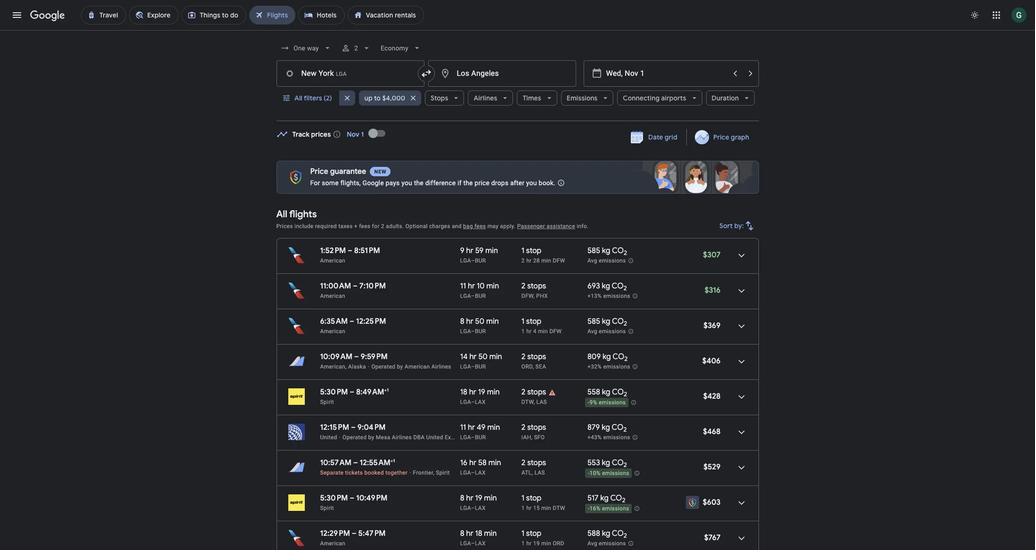 Task type: locate. For each thing, give the bounding box(es) containing it.
1 vertical spatial avg emissions
[[588, 328, 626, 335]]

price up for
[[310, 167, 329, 176]]

2 bur from the top
[[475, 293, 486, 299]]

united left 'express,'
[[426, 434, 444, 441]]

50 down 11 hr 10 min lga – bur
[[475, 317, 485, 326]]

stops for 2 stops
[[528, 388, 546, 397]]

2 lax from the top
[[475, 470, 486, 476]]

8 inside 8 hr 18 min lga – lax
[[461, 529, 465, 538]]

leaves laguardia airport at 10:09 am on wednesday, november 1 and arrives at hollywood burbank airport at 9:59 pm on wednesday, november 1. element
[[320, 352, 388, 362]]

co up -9% emissions
[[612, 388, 624, 397]]

1 horizontal spatial airlines
[[432, 363, 452, 370]]

8
[[461, 317, 465, 326], [461, 494, 465, 503], [461, 529, 465, 538]]

1 horizontal spatial dtw
[[553, 505, 566, 512]]

bur for 11 hr 49 min
[[475, 434, 486, 441]]

spirit down departure time: 5:30 pm. text field
[[320, 399, 334, 405]]

11 up 'express,'
[[461, 423, 466, 432]]

min for 8 hr 50 min
[[486, 317, 499, 326]]

dtw
[[522, 399, 534, 405], [553, 505, 566, 512]]

stop for 8 hr 19 min
[[527, 494, 542, 503]]

american, alaska
[[320, 363, 366, 370]]

1 vertical spatial dtw
[[553, 505, 566, 512]]

bur down 10
[[475, 293, 486, 299]]

emissions down 693 kg co 2
[[604, 293, 631, 299]]

stops up sea
[[528, 352, 546, 362]]

1 vertical spatial avg
[[588, 328, 598, 335]]

– right 'express,'
[[471, 434, 475, 441]]

hr inside 9 hr 59 min lga – bur
[[467, 246, 474, 256]]

14 hr 50 min lga – bur
[[461, 352, 502, 370]]

1 vertical spatial 585 kg co 2
[[588, 317, 628, 328]]

– down 'total duration 11 hr 10 min.' element
[[471, 293, 475, 299]]

0 vertical spatial -
[[588, 399, 590, 406]]

hr left 15
[[527, 505, 532, 512]]

hr inside 18 hr 19 min lga – lax
[[469, 388, 477, 397]]

0 vertical spatial 19
[[478, 388, 486, 397]]

2 avg emissions from the top
[[588, 328, 626, 335]]

lax inside 8 hr 18 min lga – lax
[[475, 540, 486, 547]]

emissions for $307
[[599, 257, 626, 264]]

connecting airports
[[623, 94, 687, 102]]

3 lax from the top
[[475, 505, 486, 512]]

layover (1 of 2) is a 7 hr 57 min layover at hartsfield-jackson atlanta international airport in atlanta. layover (2 of 2) is a 32 min layover at harry reid international airport in las vegas. element
[[522, 469, 583, 477]]

lga for 8 hr 19 min
[[461, 505, 471, 512]]

dfw inside 2 stops dfw , phx
[[522, 293, 534, 299]]

avg emissions up 809 kg co 2
[[588, 328, 626, 335]]

2 stops ord , sea
[[522, 352, 547, 370]]

2 you from the left
[[527, 179, 537, 187]]

emissions down 558 kg co 2
[[599, 399, 626, 406]]

co for $406
[[613, 352, 625, 362]]

2 stops dfw , phx
[[522, 281, 548, 299]]

hr right the 9
[[467, 246, 474, 256]]

693
[[588, 281, 600, 291]]

dfw right "4"
[[550, 328, 562, 335]]

1 vertical spatial 8
[[461, 494, 465, 503]]

588 kg co 2
[[588, 529, 627, 540]]

hr left 28 on the top
[[527, 257, 532, 264]]

2 lga from the top
[[461, 293, 471, 299]]

1 vertical spatial price
[[310, 167, 329, 176]]

nov
[[347, 130, 360, 139]]

3 1 stop flight. element from the top
[[522, 494, 542, 504]]

learn more about price guarantee image
[[550, 172, 573, 194]]

+ inside '10:57 am – 12:55 am + 1'
[[391, 458, 393, 464]]

co for $529
[[612, 458, 624, 468]]

2 dba from the left
[[492, 434, 504, 441]]

8 lga from the top
[[461, 505, 471, 512]]

+13% emissions
[[588, 293, 631, 299]]

11 left 10
[[461, 281, 466, 291]]

0 horizontal spatial dtw
[[522, 399, 534, 405]]

0 vertical spatial 11
[[461, 281, 466, 291]]

2 stop from the top
[[527, 317, 542, 326]]

1 vertical spatial 18
[[475, 529, 483, 538]]

3 8 from the top
[[461, 529, 465, 538]]

– inside 5:30 pm – 8:49 am + 1
[[350, 388, 355, 397]]

19 down 14 hr 50 min lga – bur
[[478, 388, 486, 397]]

min inside the 1 stop 2 hr 28 min dfw
[[542, 257, 552, 264]]

emissions for $406
[[604, 364, 631, 370]]

prices
[[277, 223, 293, 230]]

5 stops from the top
[[528, 458, 546, 468]]

2 united from the left
[[426, 434, 444, 441]]

leaves laguardia airport at 12:15 pm on wednesday, november 1 and arrives at hollywood burbank airport at 9:04 pm on wednesday, november 1. element
[[320, 423, 386, 432]]

1 vertical spatial 585
[[588, 317, 601, 326]]

operated down '9:59 pm' text field
[[372, 363, 396, 370]]

stops inside 2 stops iah , sfo
[[528, 423, 546, 432]]

hr for 11 hr 10 min
[[468, 281, 475, 291]]

5:30 pm for 10:49 pm
[[320, 494, 348, 503]]

stop inside 1 stop 1 hr 15 min dtw
[[527, 494, 542, 503]]

las down the 2 stops at the right bottom
[[537, 399, 547, 405]]

2 inside 588 kg co 2
[[624, 532, 627, 540]]

dba
[[414, 434, 425, 441], [492, 434, 504, 441]]

1 vertical spatial 5:30 pm
[[320, 494, 348, 503]]

lga inside 16 hr 58 min lga – lax
[[461, 470, 471, 476]]

Departure time: 12:15 PM. text field
[[320, 423, 349, 432]]

avg for 9 hr 59 min
[[588, 257, 598, 264]]

– inside 8 hr 50 min lga – bur
[[471, 328, 475, 335]]

avg for 8 hr 50 min
[[588, 328, 598, 335]]

3 united from the left
[[505, 434, 522, 441]]

1 vertical spatial las
[[535, 470, 545, 476]]

booked
[[365, 470, 384, 476]]

kg inside 809 kg co 2
[[603, 352, 611, 362]]

, inside 2 stops ord , sea
[[533, 363, 534, 370]]

50 for 14
[[479, 352, 488, 362]]

all left filters
[[294, 94, 302, 102]]

flight details. leaves laguardia airport at 11:00 am on wednesday, november 1 and arrives at hollywood burbank airport at 7:10 pm on wednesday, november 1. image
[[731, 280, 753, 302]]

emissions for $369
[[599, 328, 626, 335]]

hr right '16'
[[470, 458, 477, 468]]

8 down '16'
[[461, 494, 465, 503]]

1 horizontal spatial 18
[[475, 529, 483, 538]]

369 US dollars text field
[[704, 321, 721, 330]]

united down 12:15 pm text box
[[320, 434, 337, 441]]

separate tickets booked together
[[320, 470, 408, 476]]

428 US dollars text field
[[704, 392, 721, 401]]

3 avg emissions from the top
[[588, 540, 626, 547]]

express
[[524, 434, 545, 441]]

12:25 pm
[[356, 317, 386, 326]]

553
[[588, 458, 601, 468]]

– down total duration 9 hr 59 min. element
[[471, 257, 475, 264]]

min inside 8 hr 18 min lga – lax
[[484, 529, 497, 538]]

12:55 am
[[360, 458, 391, 468]]

co inside 693 kg co 2
[[612, 281, 624, 291]]

stops up sfo
[[528, 423, 546, 432]]

0 horizontal spatial the
[[414, 179, 424, 187]]

12:29 pm – 5:47 pm american
[[320, 529, 386, 547]]

avg emissions for $767
[[588, 540, 626, 547]]

3 - from the top
[[588, 505, 590, 512]]

adults.
[[386, 223, 404, 230]]

min down 16 hr 58 min lga – lax
[[484, 494, 497, 503]]

lga for 8 hr 50 min
[[461, 328, 471, 335]]

spirit inside '5:30 pm – 10:49 pm spirit'
[[320, 505, 334, 512]]

553 kg co 2
[[588, 458, 627, 469]]

5:30 pm inside '5:30 pm – 10:49 pm spirit'
[[320, 494, 348, 503]]

stop inside the 1 stop 2 hr 28 min dfw
[[527, 246, 542, 256]]

1 vertical spatial all
[[277, 208, 288, 220]]

1 vertical spatial -
[[588, 470, 590, 477]]

1 horizontal spatial price
[[714, 133, 730, 141]]

min inside 1 stop 1 hr 19 min ord
[[542, 540, 552, 547]]

1 stop flight. element up 15
[[522, 494, 542, 504]]

dfw for 8 hr 50 min
[[550, 328, 562, 335]]

1 8 from the top
[[461, 317, 465, 326]]

bur for 11 hr 10 min
[[475, 293, 486, 299]]

2 vertical spatial spirit
[[320, 505, 334, 512]]

5:30 pm down the separate
[[320, 494, 348, 503]]

, inside "2 stops atl , las"
[[532, 470, 533, 476]]

1 up layover (1 of 1) is a 1 hr 4 min layover at dallas/fort worth international airport in dallas. element
[[522, 317, 525, 326]]

1 vertical spatial operated
[[343, 434, 367, 441]]

2 horizontal spatial united
[[505, 434, 522, 441]]

co up +32% emissions
[[613, 352, 625, 362]]

lga for 9 hr 59 min
[[461, 257, 471, 264]]

2 585 kg co 2 from the top
[[588, 317, 628, 328]]

co up -16% emissions
[[611, 494, 623, 503]]

1 vertical spatial spirit
[[436, 470, 450, 476]]

1 vertical spatial 19
[[475, 494, 483, 503]]

min inside 11 hr 49 min lga – bur
[[488, 423, 500, 432]]

1 horizontal spatial united
[[426, 434, 444, 441]]

0 horizontal spatial you
[[402, 179, 413, 187]]

total duration 8 hr 18 min. element
[[461, 529, 522, 540]]

min inside 11 hr 10 min lga – bur
[[487, 281, 499, 291]]

, for 11 hr 49 min
[[532, 434, 533, 441]]

4 1 stop flight. element from the top
[[522, 529, 542, 540]]

the left 'difference'
[[414, 179, 424, 187]]

flight details. leaves laguardia airport at 10:09 am on wednesday, november 1 and arrives at hollywood burbank airport at 9:59 pm on wednesday, november 1. image
[[731, 350, 753, 373]]

2 stops flight. element for 11 hr 10 min
[[522, 281, 546, 292]]

co inside 517 kg co 2
[[611, 494, 623, 503]]

18 hr 19 min lga – lax
[[461, 388, 500, 405]]

1 vertical spatial by
[[368, 434, 375, 441]]

0 vertical spatial 585
[[588, 246, 601, 256]]

taxes
[[339, 223, 353, 230]]

1 inside 5:30 pm – 8:49 am + 1
[[387, 387, 389, 393]]

optional
[[406, 223, 428, 230]]

Departure time: 1:52 PM. text field
[[320, 246, 346, 256]]

stop inside 1 stop 1 hr 4 min dfw
[[527, 317, 542, 326]]

iah
[[522, 434, 532, 441]]

– down total duration 8 hr 50 min. element at bottom
[[471, 328, 475, 335]]

google
[[363, 179, 384, 187]]

lax for 18 hr 19 min
[[475, 399, 486, 405]]

-10% emissions
[[588, 470, 630, 477]]

4 lga from the top
[[461, 363, 471, 370]]

– inside 6:35 am – 12:25 pm american
[[350, 317, 354, 326]]

1 585 from the top
[[588, 246, 601, 256]]

2 vertical spatial avg
[[588, 540, 598, 547]]

hr inside 14 hr 50 min lga – bur
[[470, 352, 477, 362]]

1 horizontal spatial dba
[[492, 434, 504, 441]]

– right departure time: 5:30 pm. text field
[[350, 388, 355, 397]]

1 avg emissions from the top
[[588, 257, 626, 264]]

kg inside 558 kg co 2
[[602, 388, 611, 397]]

all up prices
[[277, 208, 288, 220]]

2 inside 517 kg co 2
[[623, 497, 626, 505]]

2 1 stop flight. element from the top
[[522, 317, 542, 328]]

price guarantee
[[310, 167, 367, 176]]

4 bur from the top
[[475, 363, 486, 370]]

none search field containing all filters (2)
[[277, 37, 759, 121]]

1 vertical spatial 11
[[461, 423, 466, 432]]

1 11 from the top
[[461, 281, 466, 291]]

apply.
[[500, 223, 516, 230]]

stops for 2 stops ord , sea
[[528, 352, 546, 362]]

emissions up 809 kg co 2
[[599, 328, 626, 335]]

19 inside the 8 hr 19 min lga – lax
[[475, 494, 483, 503]]

4
[[534, 328, 537, 335]]

2 vertical spatial 8
[[461, 529, 465, 538]]

hr inside 1 stop 1 hr 15 min dtw
[[527, 505, 532, 512]]

spirit down departure time: 5:30 pm. text box
[[320, 505, 334, 512]]

11 inside 11 hr 10 min lga – bur
[[461, 281, 466, 291]]

leaves laguardia airport at 11:00 am on wednesday, november 1 and arrives at hollywood burbank airport at 7:10 pm on wednesday, november 1. element
[[320, 281, 386, 291]]

co inside 558 kg co 2
[[612, 388, 624, 397]]

3 lga from the top
[[461, 328, 471, 335]]

8 inside the 8 hr 19 min lga – lax
[[461, 494, 465, 503]]

2 2 stops flight. element from the top
[[522, 352, 546, 363]]

0 vertical spatial by
[[397, 363, 403, 370]]

0 vertical spatial  image
[[368, 363, 370, 370]]

0 horizontal spatial by
[[368, 434, 375, 441]]

co down +13% emissions
[[612, 317, 624, 326]]

- down 558
[[588, 399, 590, 406]]

0 vertical spatial 585 kg co 2
[[588, 246, 628, 257]]

dfw right 28 on the top
[[553, 257, 565, 264]]

american
[[320, 257, 346, 264], [320, 293, 346, 299], [320, 328, 346, 335], [405, 363, 430, 370], [320, 540, 346, 547]]

co up +13% emissions
[[612, 281, 624, 291]]

flight details. leaves laguardia airport at 12:15 pm on wednesday, november 1 and arrives at hollywood burbank airport at 9:04 pm on wednesday, november 1. image
[[731, 421, 753, 444]]

Arrival time: 8:51 PM. text field
[[354, 246, 380, 256]]

bur inside 11 hr 10 min lga – bur
[[475, 293, 486, 299]]

stops inside "2 stops atl , las"
[[528, 458, 546, 468]]

0 horizontal spatial dba
[[414, 434, 425, 441]]

hr inside 11 hr 49 min lga – bur
[[468, 423, 475, 432]]

dfw left the phx
[[522, 293, 534, 299]]

0 vertical spatial airlines
[[474, 94, 498, 102]]

the right if
[[464, 179, 473, 187]]

lga for 16 hr 58 min
[[461, 470, 471, 476]]

, left sea
[[533, 363, 534, 370]]

bur down 49
[[475, 434, 486, 441]]

fees
[[359, 223, 371, 230], [475, 223, 486, 230]]

585 down +13%
[[588, 317, 601, 326]]

1 vertical spatial  image
[[339, 434, 341, 441]]

0 vertical spatial dtw
[[522, 399, 534, 405]]

– inside 9 hr 59 min lga – bur
[[471, 257, 475, 264]]

1 horizontal spatial ord
[[553, 540, 565, 547]]

Departure time: 5:30 PM. text field
[[320, 388, 348, 397]]

Departure time: 12:29 PM. text field
[[320, 529, 350, 538]]

min right 10
[[487, 281, 499, 291]]

stop
[[527, 246, 542, 256], [527, 317, 542, 326], [527, 494, 542, 503], [527, 529, 542, 538]]

1 horizontal spatial  image
[[368, 363, 370, 370]]

19 inside 1 stop 1 hr 19 min ord
[[534, 540, 540, 547]]

co up 693 kg co 2
[[612, 246, 624, 256]]

price inside button
[[714, 133, 730, 141]]

8 hr 50 min lga – bur
[[461, 317, 499, 335]]

1 down atl
[[522, 494, 525, 503]]

– down total duration 16 hr 58 min. 'element'
[[471, 470, 475, 476]]

9
[[461, 246, 465, 256]]

layover (1 of 2) is a 1 hr 22 min layover at dallas/fort worth international airport in dallas. layover (2 of 2) is a 1 hr 38 min layover at phoenix sky harbor international airport in phoenix. element
[[522, 292, 583, 300]]

0 horizontal spatial all
[[277, 208, 288, 220]]

11 inside 11 hr 49 min lga – bur
[[461, 423, 466, 432]]

layover (1 of 1) is a 2 hr 28 min layover at dallas/fort worth international airport in dallas. element
[[522, 257, 583, 264]]

1 avg from the top
[[588, 257, 598, 264]]

hr left 49
[[468, 423, 475, 432]]

2 stops flight. element
[[522, 281, 546, 292], [522, 352, 546, 363], [522, 388, 546, 398], [522, 423, 546, 434], [522, 458, 546, 469]]

2 inside 2 stops iah , sfo
[[522, 423, 526, 432]]

flight details. leaves laguardia airport at 5:30 pm on wednesday, november 1 and arrives at los angeles international airport at 10:49 pm on wednesday, november 1. image
[[731, 492, 753, 514]]

8 for 8 hr 19 min
[[461, 494, 465, 503]]

lga inside 11 hr 49 min lga – bur
[[461, 434, 471, 441]]

emissions for $316
[[604, 293, 631, 299]]

emissions
[[599, 257, 626, 264], [604, 293, 631, 299], [599, 328, 626, 335], [604, 364, 631, 370], [599, 399, 626, 406], [604, 434, 631, 441], [602, 470, 630, 477], [602, 505, 630, 512], [599, 540, 626, 547]]

bur inside 8 hr 50 min lga – bur
[[475, 328, 486, 335]]

min inside 9 hr 59 min lga – bur
[[486, 246, 498, 256]]

dtw inside layover (1 of 2) is a 2 hr layover at detroit metropolitan wayne county airport in detroit. layover (2 of 2) is a 8 hr 25 min overnight layover at harry reid international airport in las vegas. element
[[522, 399, 534, 405]]

after
[[511, 179, 525, 187]]

stops for 2 stops atl , las
[[528, 458, 546, 468]]

0 vertical spatial all
[[294, 94, 302, 102]]

1 - from the top
[[588, 399, 590, 406]]

hr left "4"
[[527, 328, 532, 335]]

lax down 58 at the left
[[475, 470, 486, 476]]

5:30 pm down american, at the left of the page
[[320, 388, 348, 397]]

0 vertical spatial 5:30 pm
[[320, 388, 348, 397]]

hr for 18 hr 19 min
[[469, 388, 477, 397]]

kg for $767
[[602, 529, 611, 538]]

8 up 14
[[461, 317, 465, 326]]

lax down total duration 8 hr 18 min. element
[[475, 540, 486, 547]]

1 horizontal spatial fees
[[475, 223, 486, 230]]

lax down total duration 8 hr 19 min. 'element' on the bottom of the page
[[475, 505, 486, 512]]

+ for 12:55 am
[[391, 458, 393, 464]]

1 stop flight. element for 8 hr 18 min
[[522, 529, 542, 540]]

Arrival time: 9:04 PM. text field
[[358, 423, 386, 432]]

8 for 8 hr 50 min
[[461, 317, 465, 326]]

2 5:30 pm from the top
[[320, 494, 348, 503]]

bur
[[475, 257, 486, 264], [475, 293, 486, 299], [475, 328, 486, 335], [475, 363, 486, 370], [475, 434, 486, 441]]

co inside 809 kg co 2
[[613, 352, 625, 362]]

0 vertical spatial +
[[354, 223, 358, 230]]

0 vertical spatial spirit
[[320, 399, 334, 405]]

0 horizontal spatial operated
[[343, 434, 367, 441]]

difference
[[426, 179, 456, 187]]

lga inside 11 hr 10 min lga – bur
[[461, 293, 471, 299]]

airlines inside popup button
[[474, 94, 498, 102]]

1 bur from the top
[[475, 257, 486, 264]]

–
[[348, 246, 353, 256], [471, 257, 475, 264], [353, 281, 358, 291], [471, 293, 475, 299], [350, 317, 354, 326], [471, 328, 475, 335], [354, 352, 359, 362], [471, 363, 475, 370], [350, 388, 355, 397], [471, 399, 475, 405], [351, 423, 356, 432], [471, 434, 475, 441], [353, 458, 358, 468], [471, 470, 475, 476], [350, 494, 355, 503], [471, 505, 475, 512], [352, 529, 357, 538], [471, 540, 475, 547]]

2 vertical spatial +
[[391, 458, 393, 464]]

0 horizontal spatial +
[[354, 223, 358, 230]]

1 left "4"
[[522, 328, 525, 335]]

bur down total duration 14 hr 50 min. element
[[475, 363, 486, 370]]

bur for 8 hr 50 min
[[475, 328, 486, 335]]

1 1 stop flight. element from the top
[[522, 246, 542, 257]]

1 down passenger
[[522, 246, 525, 256]]

,
[[534, 293, 535, 299], [533, 363, 534, 370], [534, 399, 535, 405], [532, 434, 533, 441], [532, 470, 533, 476]]

airlines for 14 hr 50 min
[[432, 363, 452, 370]]

layover (1 of 1) is a 1 hr 19 min layover at o'hare international airport in chicago. element
[[522, 540, 583, 547]]

4 lax from the top
[[475, 540, 486, 547]]

stop for 9 hr 59 min
[[527, 246, 542, 256]]

2 vertical spatial dfw
[[550, 328, 562, 335]]

0 horizontal spatial  image
[[339, 434, 341, 441]]

separate tickets booked together. this trip includes tickets from multiple airlines. missed connections may be protected by kiwi.com.. element
[[320, 470, 408, 476]]

airlines
[[474, 94, 498, 102], [432, 363, 452, 370], [392, 434, 412, 441]]

lga for 8 hr 18 min
[[461, 540, 471, 547]]

3 stop from the top
[[527, 494, 542, 503]]

 image for 12:15 pm
[[339, 434, 341, 441]]

min
[[486, 246, 498, 256], [542, 257, 552, 264], [487, 281, 499, 291], [486, 317, 499, 326], [538, 328, 548, 335], [490, 352, 502, 362], [487, 388, 500, 397], [488, 423, 500, 432], [489, 458, 501, 468], [484, 494, 497, 503], [542, 505, 552, 512], [484, 529, 497, 538], [542, 540, 552, 547]]

1 vertical spatial dfw
[[522, 293, 534, 299]]

separate
[[320, 470, 344, 476]]

2 vertical spatial 19
[[534, 540, 540, 547]]

emissions down 588 kg co 2
[[599, 540, 626, 547]]

1 vertical spatial +
[[384, 387, 387, 393]]

Departure time: 6:35 AM. text field
[[320, 317, 348, 326]]

kg inside 588 kg co 2
[[602, 529, 611, 538]]

1 2 stops flight. element from the top
[[522, 281, 546, 292]]

, left the phx
[[534, 293, 535, 299]]

Arrival time: 10:49 PM. text field
[[356, 494, 388, 503]]

ord down layover (1 of 1) is a 1 hr 15 min layover at detroit metropolitan wayne county airport in detroit. element
[[553, 540, 565, 547]]

9 hr 59 min lga – bur
[[461, 246, 498, 264]]

lga inside 8 hr 18 min lga – lax
[[461, 540, 471, 547]]

kg for $307
[[602, 246, 611, 256]]

- down 517
[[588, 505, 590, 512]]

, inside 2 stops iah , sfo
[[532, 434, 533, 441]]

co up '+43% emissions'
[[612, 423, 624, 432]]

0 vertical spatial 18
[[461, 388, 468, 397]]

2 stops flight. element up sea
[[522, 352, 546, 363]]

stops up atl
[[528, 458, 546, 468]]

avg for 8 hr 18 min
[[588, 540, 598, 547]]

5:30 pm
[[320, 388, 348, 397], [320, 494, 348, 503]]

1 stop flight. element
[[522, 246, 542, 257], [522, 317, 542, 328], [522, 494, 542, 504], [522, 529, 542, 540]]

kg up +32% emissions
[[603, 352, 611, 362]]

5 2 stops flight. element from the top
[[522, 458, 546, 469]]

all inside all flights main content
[[277, 208, 288, 220]]

las
[[537, 399, 547, 405], [535, 470, 545, 476]]

some
[[322, 179, 339, 187]]

stops inside 2 stops ord , sea
[[528, 352, 546, 362]]

2 stops atl , las
[[522, 458, 546, 476]]

1 stops from the top
[[528, 281, 546, 291]]

10
[[477, 281, 485, 291]]

2 8 from the top
[[461, 494, 465, 503]]

2 vertical spatial avg emissions
[[588, 540, 626, 547]]

1 585 kg co 2 from the top
[[588, 246, 628, 257]]

0 horizontal spatial united
[[320, 434, 337, 441]]

emissions up 693 kg co 2
[[599, 257, 626, 264]]

– down total duration 18 hr 19 min. element at the bottom of page
[[471, 399, 475, 405]]

hr inside 8 hr 18 min lga – lax
[[467, 529, 474, 538]]

- for 553
[[588, 470, 590, 477]]

$767
[[705, 533, 721, 543]]

lga for 18 hr 19 min
[[461, 399, 471, 405]]

bur inside 11 hr 49 min lga – bur
[[475, 434, 486, 441]]

– right 1:52 pm
[[348, 246, 353, 256]]

1 vertical spatial 50
[[479, 352, 488, 362]]

ord inside 2 stops ord , sea
[[522, 363, 533, 370]]

0 vertical spatial dfw
[[553, 257, 565, 264]]

3 stops from the top
[[528, 388, 546, 397]]

leaves laguardia airport at 5:30 pm on wednesday, november 1 and arrives at los angeles international airport at 10:49 pm on wednesday, november 1. element
[[320, 494, 388, 503]]

19 down 16 hr 58 min lga – lax
[[475, 494, 483, 503]]

1 stop flight. element down 15
[[522, 529, 542, 540]]

1 lga from the top
[[461, 257, 471, 264]]

times button
[[517, 87, 558, 109]]

date
[[649, 133, 663, 141]]

809 kg co 2
[[588, 352, 628, 363]]

8:51 pm
[[354, 246, 380, 256]]

total duration 8 hr 19 min. element
[[461, 494, 522, 504]]

leaves laguardia airport at 6:35 am on wednesday, november 1 and arrives at hollywood burbank airport at 12:25 pm on wednesday, november 1. element
[[320, 317, 386, 326]]

5 bur from the top
[[475, 434, 486, 441]]

– right departure time: 5:30 pm. text box
[[350, 494, 355, 503]]

1 dba from the left
[[414, 434, 425, 441]]

lga for 11 hr 49 min
[[461, 434, 471, 441]]

1 vertical spatial ord
[[553, 540, 565, 547]]

1 horizontal spatial the
[[464, 179, 473, 187]]

, inside 2 stops dfw , phx
[[534, 293, 535, 299]]

1 up layover (1 of 1) is a 1 hr 19 min layover at o'hare international airport in chicago. element
[[522, 529, 525, 538]]

the
[[414, 179, 424, 187], [464, 179, 473, 187]]

bur inside 14 hr 50 min lga – bur
[[475, 363, 486, 370]]

lax inside 18 hr 19 min lga – lax
[[475, 399, 486, 405]]

kg for $529
[[602, 458, 611, 468]]

2 avg from the top
[[588, 328, 598, 335]]

3 avg from the top
[[588, 540, 598, 547]]

2 horizontal spatial airlines
[[474, 94, 498, 102]]

19 down 15
[[534, 540, 540, 547]]

american inside 12:29 pm – 5:47 pm american
[[320, 540, 346, 547]]

0 vertical spatial avg
[[588, 257, 598, 264]]

1 horizontal spatial operated
[[372, 363, 396, 370]]

leaves laguardia airport at 12:29 pm on wednesday, november 1 and arrives at los angeles international airport at 5:47 pm on wednesday, november 1. element
[[320, 529, 386, 538]]

spirit right frontier, on the left of the page
[[436, 470, 450, 476]]

lax inside 16 hr 58 min lga – lax
[[475, 470, 486, 476]]

min for 14 hr 50 min
[[490, 352, 502, 362]]

co inside 588 kg co 2
[[612, 529, 624, 538]]

0 vertical spatial operated
[[372, 363, 396, 370]]

all inside the all filters (2) button
[[294, 94, 302, 102]]

2 - from the top
[[588, 470, 590, 477]]

 image for 10:09 am
[[368, 363, 370, 370]]

585 kg co 2 up 693 kg co 2
[[588, 246, 628, 257]]

0 horizontal spatial price
[[310, 167, 329, 176]]

by for 9:59 pm
[[397, 363, 403, 370]]

Departure time: 5:30 PM. text field
[[320, 494, 348, 503]]

– inside 18 hr 19 min lga – lax
[[471, 399, 475, 405]]

1 fees from the left
[[359, 223, 371, 230]]

2 vertical spatial airlines
[[392, 434, 412, 441]]

1 horizontal spatial you
[[527, 179, 537, 187]]

2 11 from the top
[[461, 423, 466, 432]]

– down total duration 14 hr 50 min. element
[[471, 363, 475, 370]]

total duration 11 hr 49 min. element
[[461, 423, 522, 434]]

0 vertical spatial 8
[[461, 317, 465, 326]]

change appearance image
[[964, 4, 987, 26]]

316 US dollars text field
[[705, 286, 721, 295]]

585 up 693
[[588, 246, 601, 256]]

stop for 8 hr 50 min
[[527, 317, 542, 326]]

2 585 from the top
[[588, 317, 601, 326]]

dfw inside 1 stop 1 hr 4 min dfw
[[550, 328, 562, 335]]

co up -10% emissions on the bottom right
[[612, 458, 624, 468]]

4 stop from the top
[[527, 529, 542, 538]]

693 kg co 2
[[588, 281, 627, 292]]

0 vertical spatial price
[[714, 133, 730, 141]]

hr inside 1 stop 1 hr 4 min dfw
[[527, 328, 532, 335]]

min down the 8 hr 19 min lga – lax
[[484, 529, 497, 538]]

times
[[523, 94, 542, 102]]

8 inside 8 hr 50 min lga – bur
[[461, 317, 465, 326]]

price
[[475, 179, 490, 187]]

5 lga from the top
[[461, 399, 471, 405]]

– left 7:10 pm
[[353, 281, 358, 291]]

4 2 stops flight. element from the top
[[522, 423, 546, 434]]

0 vertical spatial 50
[[475, 317, 485, 326]]

stops inside 2 stops dfw , phx
[[528, 281, 546, 291]]

sort by: button
[[716, 215, 759, 237]]

6 lga from the top
[[461, 434, 471, 441]]

1 stop flight. element for 8 hr 19 min
[[522, 494, 542, 504]]

, down the 2 stops at the right bottom
[[534, 399, 535, 405]]

3 bur from the top
[[475, 328, 486, 335]]

9 lga from the top
[[461, 540, 471, 547]]

kg inside the 879 kg co 2
[[602, 423, 610, 432]]

 image down 9:59 pm
[[368, 363, 370, 370]]

0 horizontal spatial ord
[[522, 363, 533, 370]]

flight details. leaves laguardia airport at 1:52 pm on wednesday, november 1 and arrives at hollywood burbank airport at 8:51 pm on wednesday, november 1. image
[[731, 244, 753, 267]]

stops for 2 stops dfw , phx
[[528, 281, 546, 291]]

8 hr 19 min lga – lax
[[461, 494, 497, 512]]

1 the from the left
[[414, 179, 424, 187]]

1 horizontal spatial +
[[384, 387, 387, 393]]

operated for 9:59 pm
[[372, 363, 396, 370]]

1 left 15
[[522, 505, 525, 512]]

kg up -10% emissions on the bottom right
[[602, 458, 611, 468]]

None text field
[[277, 60, 425, 87], [428, 60, 576, 87], [277, 60, 425, 87], [428, 60, 576, 87]]

hr inside 1 stop 1 hr 19 min ord
[[527, 540, 532, 547]]

1 5:30 pm from the top
[[320, 388, 348, 397]]

total duration 9 hr 59 min. element
[[461, 246, 522, 257]]

11 for 11 hr 49 min
[[461, 423, 466, 432]]

hr down the 8 hr 19 min lga – lax
[[467, 529, 474, 538]]

2 stops from the top
[[528, 352, 546, 362]]

0 horizontal spatial airlines
[[392, 434, 412, 441]]

stop up layover (1 of 1) is a 1 hr 19 min layover at o'hare international airport in chicago. element
[[527, 529, 542, 538]]

1 vertical spatial airlines
[[432, 363, 452, 370]]

0 vertical spatial ord
[[522, 363, 533, 370]]

stop up 28 on the top
[[527, 246, 542, 256]]

1 stop from the top
[[527, 246, 542, 256]]

kg for $428
[[602, 388, 611, 397]]

+ for 8:49 am
[[384, 387, 387, 393]]

airlines right stops popup button
[[474, 94, 498, 102]]

kg up +13% emissions
[[602, 281, 611, 291]]

hr left 10
[[468, 281, 475, 291]]

american for 7:10 pm
[[320, 293, 346, 299]]

None field
[[277, 40, 336, 57], [377, 40, 426, 57], [277, 40, 336, 57], [377, 40, 426, 57]]

1 horizontal spatial by
[[397, 363, 403, 370]]

avg
[[588, 257, 598, 264], [588, 328, 598, 335], [588, 540, 598, 547]]

hr for 8 hr 50 min
[[467, 317, 474, 326]]

2 horizontal spatial +
[[391, 458, 393, 464]]

0 vertical spatial avg emissions
[[588, 257, 626, 264]]

2 vertical spatial -
[[588, 505, 590, 512]]

min for 16 hr 58 min
[[489, 458, 501, 468]]

alaska
[[348, 363, 366, 370]]

 image
[[368, 363, 370, 370], [339, 434, 341, 441]]

american inside 6:35 am – 12:25 pm american
[[320, 328, 346, 335]]

hr for 14 hr 50 min
[[470, 352, 477, 362]]

min inside 16 hr 58 min lga – lax
[[489, 458, 501, 468]]

$369
[[704, 321, 721, 330]]

kg
[[602, 246, 611, 256], [602, 281, 611, 291], [602, 317, 611, 326], [603, 352, 611, 362], [602, 388, 611, 397], [602, 423, 610, 432], [602, 458, 611, 468], [601, 494, 609, 503], [602, 529, 611, 538]]

18 down 14
[[461, 388, 468, 397]]

0 horizontal spatial 18
[[461, 388, 468, 397]]

lga inside 8 hr 50 min lga – bur
[[461, 328, 471, 335]]

585 for 8 hr 50 min
[[588, 317, 601, 326]]

– left the 9:04 pm text field
[[351, 423, 356, 432]]

2 stops flight. element up dtw , las
[[522, 388, 546, 398]]

dfw for 9 hr 59 min
[[553, 257, 565, 264]]

0 horizontal spatial fees
[[359, 223, 371, 230]]

american inside 1:52 pm – 8:51 pm american
[[320, 257, 346, 264]]

1 lax from the top
[[475, 399, 486, 405]]

hr inside 11 hr 10 min lga – bur
[[468, 281, 475, 291]]

min for 11 hr 49 min
[[488, 423, 500, 432]]

None search field
[[277, 37, 759, 121]]

all filters (2)
[[294, 94, 332, 102]]

1 horizontal spatial all
[[294, 94, 302, 102]]

emissions for $767
[[599, 540, 626, 547]]

kg for $406
[[603, 352, 611, 362]]

las right atl
[[535, 470, 545, 476]]

558
[[588, 388, 601, 397]]

– down total duration 8 hr 19 min. 'element' on the bottom of the page
[[471, 505, 475, 512]]

11 hr 10 min lga – bur
[[461, 281, 499, 299]]

5:30 pm inside 5:30 pm – 8:49 am + 1
[[320, 388, 348, 397]]

hr inside the 8 hr 19 min lga – lax
[[467, 494, 474, 503]]

7 lga from the top
[[461, 470, 471, 476]]

+
[[354, 223, 358, 230], [384, 387, 387, 393], [391, 458, 393, 464]]

kg inside 553 kg co 2
[[602, 458, 611, 468]]

4 stops from the top
[[528, 423, 546, 432]]

1 you from the left
[[402, 179, 413, 187]]



Task type: describe. For each thing, give the bounding box(es) containing it.
1 stop 2 hr 28 min dfw
[[522, 246, 565, 264]]

stops button
[[425, 87, 465, 109]]

lga for 14 hr 50 min
[[461, 363, 471, 370]]

8 for 8 hr 18 min
[[461, 529, 465, 538]]

+32% emissions
[[588, 364, 631, 370]]

1 carry-on bag, bags, selected image
[[288, 87, 355, 109]]

– inside 11:00 am – 7:10 pm american
[[353, 281, 358, 291]]

1 stop 1 hr 4 min dfw
[[522, 317, 562, 335]]

charges
[[429, 223, 451, 230]]

1 inside the 1 stop 2 hr 28 min dfw
[[522, 246, 525, 256]]

lga for 11 hr 10 min
[[461, 293, 471, 299]]

Departure time: 10:09 AM. text field
[[320, 352, 353, 362]]

price graph
[[714, 133, 750, 141]]

18 inside 18 hr 19 min lga – lax
[[461, 388, 468, 397]]

hr for 11 hr 49 min
[[468, 423, 475, 432]]

airlines for 11 hr 49 min
[[392, 434, 412, 441]]

809
[[588, 352, 601, 362]]

2 inside 693 kg co 2
[[624, 284, 627, 292]]

may
[[488, 223, 499, 230]]

Arrival time: 12:25 PM. text field
[[356, 317, 386, 326]]

$468
[[704, 427, 721, 437]]

total duration 11 hr 10 min. element
[[461, 281, 522, 292]]

graph
[[732, 133, 750, 141]]

2 inside the 879 kg co 2
[[624, 426, 627, 434]]

kg for $468
[[602, 423, 610, 432]]

min for 9 hr 59 min
[[486, 246, 498, 256]]

min for 8 hr 19 min
[[484, 494, 497, 503]]

all flights
[[277, 208, 317, 220]]

track prices
[[293, 130, 331, 139]]

8:49 am
[[356, 388, 384, 397]]

– inside 11 hr 10 min lga – bur
[[471, 293, 475, 299]]

10:49 pm
[[356, 494, 388, 503]]

2 inside "2 stops atl , las"
[[522, 458, 526, 468]]

2 inside 'popup button'
[[355, 44, 358, 52]]

flights
[[290, 208, 317, 220]]

New feature text field
[[370, 167, 391, 176]]

price for price guarantee
[[310, 167, 329, 176]]

3 2 stops flight. element from the top
[[522, 388, 546, 398]]

10:57 am – 12:55 am + 1
[[320, 458, 395, 468]]

stops
[[431, 94, 449, 102]]

up to $4,000
[[365, 94, 405, 102]]

2 button
[[338, 37, 375, 59]]

2 inside 809 kg co 2
[[625, 355, 628, 363]]

total duration 18 hr 19 min. element
[[461, 388, 522, 398]]

, for 14 hr 50 min
[[533, 363, 534, 370]]

2 inside 2 stops ord , sea
[[522, 352, 526, 362]]

learn more about tracked prices image
[[333, 130, 341, 139]]

stop for 8 hr 18 min
[[527, 529, 542, 538]]

2 inside 558 kg co 2
[[624, 390, 628, 398]]

min for 11 hr 10 min
[[487, 281, 499, 291]]

5:47 pm
[[359, 529, 386, 538]]

Departure time: 10:57 AM. text field
[[320, 458, 352, 468]]

18 inside 8 hr 18 min lga – lax
[[475, 529, 483, 538]]

406 US dollars text field
[[703, 356, 721, 366]]

517 kg co 2
[[588, 494, 626, 505]]

american,
[[320, 363, 347, 370]]

co for $428
[[612, 388, 624, 397]]

co for $369
[[612, 317, 624, 326]]

co for $316
[[612, 281, 624, 291]]

$428
[[704, 392, 721, 401]]

– inside 1:52 pm – 8:51 pm american
[[348, 246, 353, 256]]

6:35 am
[[320, 317, 348, 326]]

9:59 pm
[[361, 352, 388, 362]]

9%
[[590, 399, 598, 406]]

sort
[[720, 222, 733, 230]]

ord inside 1 stop 1 hr 19 min ord
[[553, 540, 565, 547]]

9:04 pm
[[358, 423, 386, 432]]

Departure text field
[[607, 61, 727, 86]]

stops for 2 stops iah , sfo
[[528, 423, 546, 432]]

up
[[365, 94, 373, 102]]

required
[[315, 223, 337, 230]]

Arrival time: 12:55 AM on  Thursday, November 2. text field
[[360, 458, 395, 468]]

layover (1 of 1) is a 1 hr 4 min layover at dallas/fort worth international airport in dallas. element
[[522, 328, 583, 335]]

swap origin and destination. image
[[421, 68, 432, 79]]

hr for 8 hr 18 min
[[467, 529, 474, 538]]

layover (1 of 2) is a 1 hr 12 min layover at o'hare international airport in chicago. layover (2 of 2) is a 3 hr 40 min layover at seattle-tacoma international airport in seattle. element
[[522, 363, 583, 371]]

flight details. leaves laguardia airport at 6:35 am on wednesday, november 1 and arrives at hollywood burbank airport at 12:25 pm on wednesday, november 1. image
[[731, 315, 753, 338]]

lax for 8 hr 18 min
[[475, 540, 486, 547]]

by for 9:04 pm
[[368, 434, 375, 441]]

2 stops flight. element for 16 hr 58 min
[[522, 458, 546, 469]]

0 vertical spatial las
[[537, 399, 547, 405]]

lax for 8 hr 19 min
[[475, 505, 486, 512]]

+32%
[[588, 364, 602, 370]]

11:00 am – 7:10 pm american
[[320, 281, 386, 299]]

767 US dollars text field
[[705, 533, 721, 543]]

+13%
[[588, 293, 602, 299]]

, for 11 hr 10 min
[[534, 293, 535, 299]]

all for all flights
[[277, 208, 288, 220]]

kg for $316
[[602, 281, 611, 291]]

co for $468
[[612, 423, 624, 432]]

american for 12:25 pm
[[320, 328, 346, 335]]

, for 16 hr 58 min
[[532, 470, 533, 476]]

include
[[295, 223, 314, 230]]

2 inside 553 kg co 2
[[624, 461, 627, 469]]

emissions down 553 kg co 2
[[602, 470, 630, 477]]

min for 18 hr 19 min
[[487, 388, 500, 397]]

- for 558
[[588, 399, 590, 406]]

– inside 12:29 pm – 5:47 pm american
[[352, 529, 357, 538]]

– up alaska
[[354, 352, 359, 362]]

2 inside 2 stops dfw , phx
[[522, 281, 526, 291]]

– inside '5:30 pm – 10:49 pm spirit'
[[350, 494, 355, 503]]

bag
[[463, 223, 473, 230]]

book.
[[539, 179, 556, 187]]

2 inside the 1 stop 2 hr 28 min dfw
[[522, 257, 525, 264]]

bag fees button
[[463, 223, 486, 230]]

airports
[[662, 94, 687, 102]]

hr for 9 hr 59 min
[[467, 246, 474, 256]]

-16% emissions
[[588, 505, 630, 512]]

connecting
[[623, 94, 660, 102]]

dtw , las
[[522, 399, 547, 405]]

– inside 8 hr 18 min lga – lax
[[471, 540, 475, 547]]

price graph button
[[689, 129, 757, 146]]

, inside layover (1 of 2) is a 2 hr layover at detroit metropolitan wayne county airport in detroit. layover (2 of 2) is a 8 hr 25 min overnight layover at harry reid international airport in las vegas. element
[[534, 399, 535, 405]]

585 kg co 2 for $307
[[588, 246, 628, 257]]

find the best price region
[[277, 122, 759, 153]]

for
[[310, 179, 320, 187]]

operated by mesa airlines dba united express, skywest dba united express
[[343, 434, 545, 441]]

– inside '10:57 am – 12:55 am + 1'
[[353, 458, 358, 468]]

11 for 11 hr 10 min
[[461, 281, 466, 291]]

total duration 16 hr 58 min. element
[[461, 458, 522, 469]]

$603
[[703, 498, 721, 507]]

frontier, spirit
[[413, 470, 450, 476]]

for some flights, google pays you the difference if the price drops after you book.
[[310, 179, 556, 187]]

total duration 14 hr 50 min. element
[[461, 352, 522, 363]]

min for 8 hr 18 min
[[484, 529, 497, 538]]

529 US dollars text field
[[704, 462, 721, 472]]

kg inside 517 kg co 2
[[601, 494, 609, 503]]

emissions
[[567, 94, 598, 102]]

skywest
[[469, 434, 491, 441]]

585 kg co 2 for $369
[[588, 317, 628, 328]]

nov 1
[[347, 130, 364, 139]]

Arrival time: 5:47 PM. text field
[[359, 529, 386, 538]]

5:30 pm for 8:49 am
[[320, 388, 348, 397]]

2 stops flight. element for 11 hr 49 min
[[522, 423, 546, 434]]

hr inside the 1 stop 2 hr 28 min dfw
[[527, 257, 532, 264]]

co for $767
[[612, 529, 624, 538]]

11 hr 49 min lga – bur
[[461, 423, 500, 441]]

flight details. leaves laguardia airport at 10:57 am on wednesday, november 1 and arrives at los angeles international airport at 12:55 am on thursday, november 2. image
[[731, 456, 753, 479]]

price for price graph
[[714, 133, 730, 141]]

prices
[[311, 130, 331, 139]]

total duration 8 hr 50 min. element
[[461, 317, 522, 328]]

las inside "2 stops atl , las"
[[535, 470, 545, 476]]

1 stop 1 hr 19 min ord
[[522, 529, 565, 547]]

up to $4,000 button
[[359, 87, 421, 109]]

1 inside "find the best price" region
[[361, 130, 364, 139]]

leaves laguardia airport at 1:52 pm on wednesday, november 1 and arrives at hollywood burbank airport at 8:51 pm on wednesday, november 1. element
[[320, 246, 380, 256]]

$4,000
[[383, 94, 405, 102]]

1:52 pm – 8:51 pm american
[[320, 246, 380, 264]]

all for all filters (2)
[[294, 94, 302, 102]]

prices include required taxes + fees for 2 adults. optional charges and bag fees may apply. passenger assistance
[[277, 223, 576, 230]]

8 hr 18 min lga – lax
[[461, 529, 497, 547]]

Arrival time: 7:10 PM. text field
[[360, 281, 386, 291]]

layover (1 of 2) is a 2 hr layover at detroit metropolitan wayne county airport in detroit. layover (2 of 2) is a 8 hr 25 min overnight layover at harry reid international airport in las vegas. element
[[522, 398, 583, 406]]

drops
[[492, 179, 509, 187]]

603 US dollars text field
[[703, 498, 721, 507]]

hr for 8 hr 19 min
[[467, 494, 474, 503]]

all flights main content
[[277, 122, 759, 550]]

dtw inside 1 stop 1 hr 15 min dtw
[[553, 505, 566, 512]]

307 US dollars text field
[[704, 250, 721, 260]]

kg for $369
[[602, 317, 611, 326]]

11:00 am
[[320, 281, 351, 291]]

12:29 pm
[[320, 529, 350, 538]]

$316
[[705, 286, 721, 295]]

16 hr 58 min lga – lax
[[461, 458, 501, 476]]

hr for 16 hr 58 min
[[470, 458, 477, 468]]

Arrival time: 8:49 AM on  Thursday, November 2. text field
[[356, 387, 389, 397]]

layover (1 of 1) is a 1 hr 15 min layover at detroit metropolitan wayne county airport in detroit. element
[[522, 504, 583, 512]]

flight details. leaves laguardia airport at 5:30 pm on wednesday, november 1 and arrives at los angeles international airport at 8:49 am on thursday, november 2. image
[[731, 386, 753, 408]]

1 down total duration 8 hr 18 min. element
[[522, 540, 525, 547]]

Arrival time: 9:59 PM. text field
[[361, 352, 388, 362]]

min inside 1 stop 1 hr 4 min dfw
[[538, 328, 548, 335]]

Departure time: 11:00 AM. text field
[[320, 281, 351, 291]]

avg emissions for $307
[[588, 257, 626, 264]]

– inside 16 hr 58 min lga – lax
[[471, 470, 475, 476]]

bur for 14 hr 50 min
[[475, 363, 486, 370]]

1 united from the left
[[320, 434, 337, 441]]

date grid button
[[624, 129, 685, 146]]

emissions for $468
[[604, 434, 631, 441]]

grid
[[665, 133, 678, 141]]

– inside the 8 hr 19 min lga – lax
[[471, 505, 475, 512]]

19 for 8
[[475, 494, 483, 503]]

2 fees from the left
[[475, 223, 486, 230]]

1 stop 1 hr 15 min dtw
[[522, 494, 566, 512]]

if
[[458, 179, 462, 187]]

28
[[534, 257, 540, 264]]

sort by:
[[720, 222, 744, 230]]

together
[[386, 470, 408, 476]]

517
[[588, 494, 599, 503]]

– inside 14 hr 50 min lga – bur
[[471, 363, 475, 370]]

pays
[[386, 179, 400, 187]]

passenger
[[517, 223, 545, 230]]

879 kg co 2
[[588, 423, 627, 434]]

emissions button
[[561, 87, 614, 109]]

2 stops flight. element for 14 hr 50 min
[[522, 352, 546, 363]]

– inside 11 hr 49 min lga – bur
[[471, 434, 475, 441]]

co for $307
[[612, 246, 624, 256]]

sea
[[536, 363, 547, 370]]

flight details. leaves laguardia airport at 12:29 pm on wednesday, november 1 and arrives at los angeles international airport at 5:47 pm on wednesday, november 1. image
[[731, 527, 753, 550]]

19 for 18
[[478, 388, 486, 397]]

phx
[[537, 293, 548, 299]]

468 US dollars text field
[[704, 427, 721, 437]]

lax for 16 hr 58 min
[[475, 470, 486, 476]]

585 for 9 hr 59 min
[[588, 246, 601, 256]]

+43% emissions
[[588, 434, 631, 441]]

leaves laguardia airport at 10:57 am on wednesday, november 1 and arrives at los angeles international airport at 12:55 am on thursday, november 2. element
[[320, 458, 395, 468]]

leaves laguardia airport at 5:30 pm on wednesday, november 1 and arrives at los angeles international airport at 8:49 am on thursday, november 2. element
[[320, 387, 389, 397]]

layover (1 of 2) is a 55 min layover at george bush intercontinental airport in houston. layover (2 of 2) is a 46 min layover at san francisco international airport in san francisco. element
[[522, 434, 583, 441]]

1 inside '10:57 am – 12:55 am + 1'
[[393, 458, 395, 464]]

operated for 9:04 pm
[[343, 434, 367, 441]]

2 the from the left
[[464, 179, 473, 187]]

5:30 pm – 10:49 pm spirit
[[320, 494, 388, 512]]

emissions down 517 kg co 2
[[602, 505, 630, 512]]

avg emissions for $369
[[588, 328, 626, 335]]

main menu image
[[11, 9, 23, 21]]

bur for 9 hr 59 min
[[475, 257, 486, 264]]

1 stop flight. element for 8 hr 50 min
[[522, 317, 542, 328]]

- for 517
[[588, 505, 590, 512]]

min inside 1 stop 1 hr 15 min dtw
[[542, 505, 552, 512]]

mesa
[[376, 434, 391, 441]]



Task type: vqa. For each thing, say whether or not it's contained in the screenshot.


